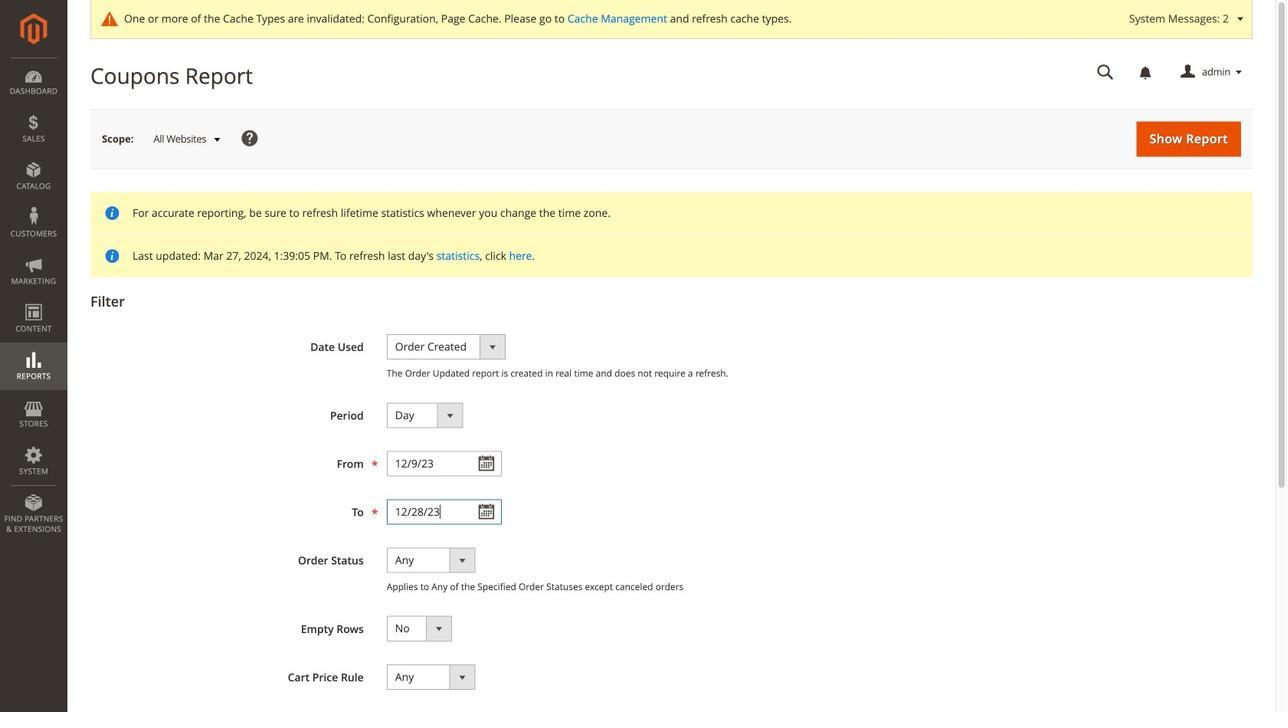 Task type: describe. For each thing, give the bounding box(es) containing it.
magento admin panel image
[[20, 13, 47, 44]]



Task type: locate. For each thing, give the bounding box(es) containing it.
menu bar
[[0, 57, 67, 542]]

None text field
[[387, 451, 502, 476]]

None text field
[[1087, 59, 1125, 86], [387, 499, 502, 525], [1087, 59, 1125, 86], [387, 499, 502, 525]]



